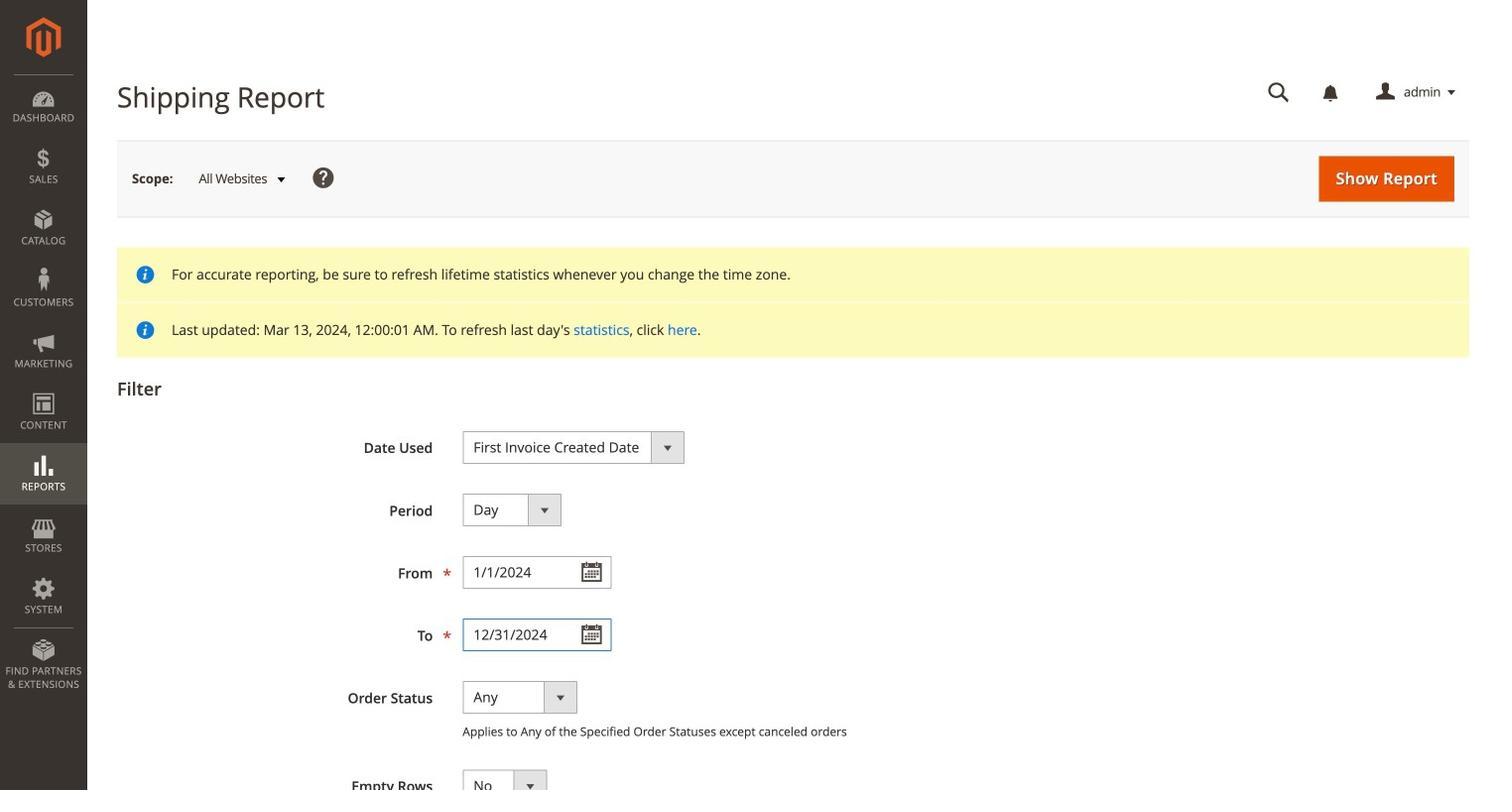 Task type: locate. For each thing, give the bounding box(es) containing it.
None text field
[[1254, 75, 1304, 110], [463, 557, 611, 589], [463, 619, 611, 652], [1254, 75, 1304, 110], [463, 557, 611, 589], [463, 619, 611, 652]]

menu bar
[[0, 74, 87, 702]]



Task type: describe. For each thing, give the bounding box(es) containing it.
magento admin panel image
[[26, 17, 61, 58]]



